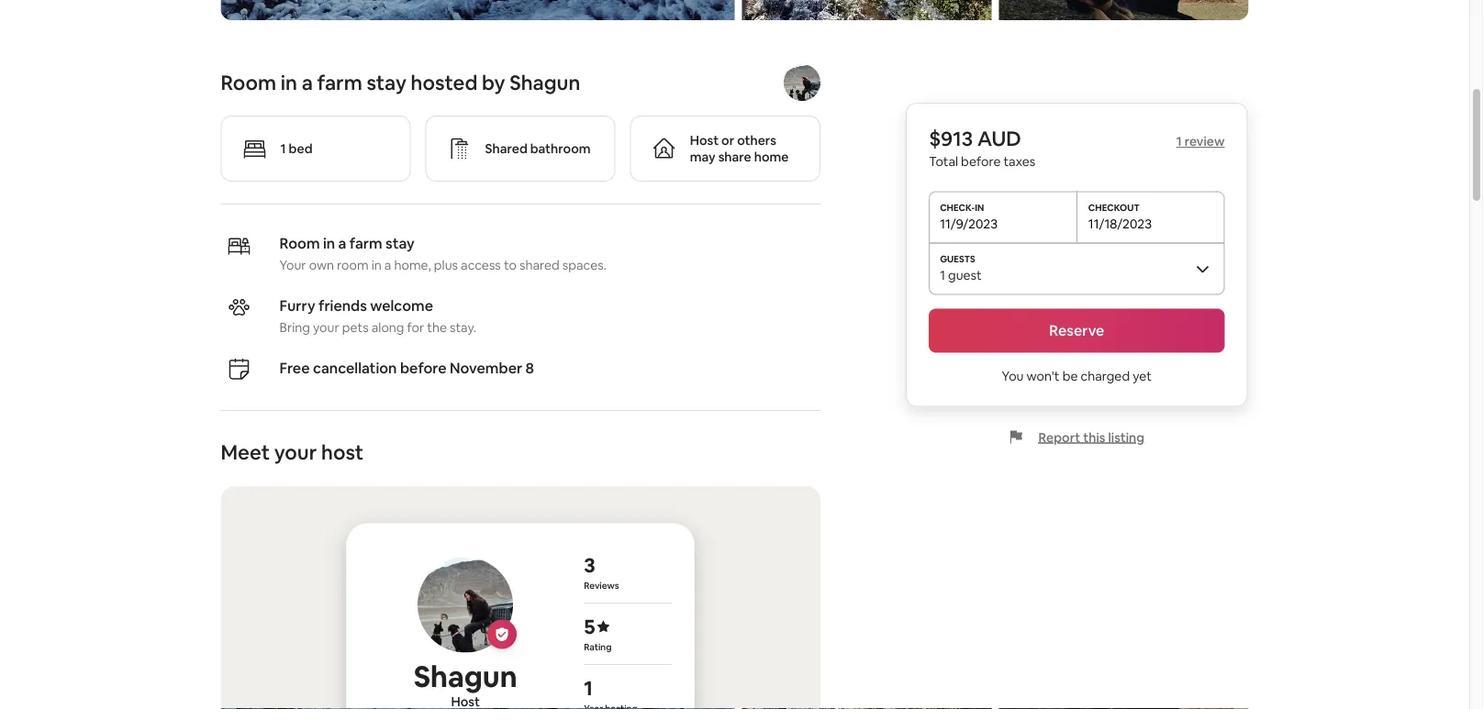 Task type: describe. For each thing, give the bounding box(es) containing it.
3
[[584, 552, 596, 578]]

room
[[337, 257, 369, 273]]

reserve
[[1050, 321, 1105, 340]]

stay for your
[[386, 233, 415, 252]]

access
[[461, 257, 501, 273]]

room in a farm stay your own room in a home, plus access to shared spaces.
[[280, 233, 607, 273]]

bathroom
[[530, 140, 591, 157]]

be
[[1063, 368, 1078, 384]]

you
[[1002, 368, 1024, 384]]

or
[[722, 132, 735, 149]]

guest
[[948, 267, 982, 283]]

own
[[309, 257, 334, 273]]

verified host image
[[495, 627, 510, 642]]

free cancellation before november 8
[[280, 358, 534, 377]]

welcome
[[370, 296, 433, 315]]

0 vertical spatial shagun
[[510, 69, 581, 95]]

1 guest button
[[929, 243, 1225, 294]]

$913 aud total before taxes
[[929, 126, 1036, 169]]

you won't be charged yet
[[1002, 368, 1152, 384]]

others
[[737, 132, 777, 149]]

friends
[[319, 296, 367, 315]]

to
[[504, 257, 517, 273]]

won't
[[1027, 368, 1060, 384]]

3 reviews
[[584, 552, 619, 592]]

2 vertical spatial in
[[372, 257, 382, 273]]

1 for 1 guest
[[940, 267, 946, 283]]

this
[[1084, 429, 1106, 446]]

1 for 1 bed
[[281, 140, 286, 157]]

room for room in a farm stay your own room in a home, plus access to shared spaces.
[[280, 233, 320, 252]]

11/9/2023
[[940, 215, 998, 232]]

share
[[719, 149, 752, 165]]

furry
[[280, 296, 316, 315]]

hosted
[[411, 69, 478, 95]]

host
[[690, 132, 719, 149]]

1 bed
[[281, 140, 313, 157]]

free
[[280, 358, 310, 377]]

stay.
[[450, 319, 477, 336]]

sooty's hideout ~ beat the blues room image 1 image
[[221, 0, 735, 20]]

meet your host
[[221, 439, 364, 465]]

farm for hosted
[[317, 69, 362, 95]]

may
[[690, 149, 716, 165]]

furry friends welcome bring your pets along for the stay.
[[280, 296, 477, 336]]

report
[[1039, 429, 1081, 446]]

by
[[482, 69, 506, 95]]

1 vertical spatial your
[[274, 439, 317, 465]]

for
[[407, 319, 424, 336]]

plus
[[434, 257, 458, 273]]

pets
[[342, 319, 369, 336]]



Task type: vqa. For each thing, say whether or not it's contained in the screenshot.
Call
no



Task type: locate. For each thing, give the bounding box(es) containing it.
a
[[302, 69, 313, 95], [338, 233, 347, 252], [385, 257, 392, 273]]

1 for 1
[[584, 675, 593, 701]]

1 review
[[1177, 133, 1225, 150]]

0 vertical spatial your
[[313, 319, 339, 336]]

1 inside popup button
[[940, 267, 946, 283]]

in up '1 bed'
[[281, 69, 297, 95]]

a left the home,
[[385, 257, 392, 273]]

stay up the home,
[[386, 233, 415, 252]]

rating
[[584, 641, 612, 653]]

host or others may share home
[[690, 132, 789, 165]]

8
[[526, 358, 534, 377]]

farm
[[317, 69, 362, 95], [350, 233, 383, 252]]

0 vertical spatial before
[[961, 153, 1001, 169]]

2 vertical spatial a
[[385, 257, 392, 273]]

november
[[450, 358, 523, 377]]

shared bathroom
[[485, 140, 591, 157]]

the
[[427, 319, 447, 336]]

taxes
[[1004, 153, 1036, 169]]

room in a farm stay hosted by shagun
[[221, 69, 581, 95]]

shared
[[520, 257, 560, 273]]

in for room in a farm stay hosted by shagun
[[281, 69, 297, 95]]

home,
[[394, 257, 431, 273]]

0 vertical spatial farm
[[317, 69, 362, 95]]

shared
[[485, 140, 528, 157]]

reserve button
[[929, 309, 1225, 353]]

stay for hosted
[[367, 69, 407, 95]]

sooty's hideout ~ beat the blues room image 5 image
[[999, 0, 1249, 20]]

1 horizontal spatial room
[[280, 233, 320, 252]]

11/18/2023
[[1089, 215, 1152, 232]]

1 vertical spatial room
[[280, 233, 320, 252]]

0 horizontal spatial a
[[302, 69, 313, 95]]

1 vertical spatial in
[[323, 233, 335, 252]]

0 vertical spatial a
[[302, 69, 313, 95]]

your down the friends
[[313, 319, 339, 336]]

in for room in a farm stay your own room in a home, plus access to shared spaces.
[[323, 233, 335, 252]]

1 vertical spatial farm
[[350, 233, 383, 252]]

1 down rating
[[584, 675, 593, 701]]

your inside the furry friends welcome bring your pets along for the stay.
[[313, 319, 339, 336]]

1 for 1 review
[[1177, 133, 1182, 150]]

bring
[[280, 319, 310, 336]]

farm for your
[[350, 233, 383, 252]]

0 vertical spatial in
[[281, 69, 297, 95]]

reviews
[[584, 580, 619, 592]]

1 review button
[[1177, 133, 1225, 150]]

1 left review
[[1177, 133, 1182, 150]]

farm inside room in a farm stay your own room in a home, plus access to shared spaces.
[[350, 233, 383, 252]]

a for room in a farm stay hosted by shagun
[[302, 69, 313, 95]]

report this listing
[[1039, 429, 1145, 446]]

room for room in a farm stay hosted by shagun
[[221, 69, 276, 95]]

before for free
[[400, 358, 447, 377]]

shagun
[[510, 69, 581, 95], [414, 658, 518, 696]]

room inside room in a farm stay your own room in a home, plus access to shared spaces.
[[280, 233, 320, 252]]

1 vertical spatial stay
[[386, 233, 415, 252]]

listing
[[1109, 429, 1145, 446]]

1
[[1177, 133, 1182, 150], [281, 140, 286, 157], [940, 267, 946, 283], [584, 675, 593, 701]]

yet
[[1133, 368, 1152, 384]]

cancellation
[[313, 358, 397, 377]]

a for room in a farm stay your own room in a home, plus access to shared spaces.
[[338, 233, 347, 252]]

review
[[1185, 133, 1225, 150]]

0 vertical spatial stay
[[367, 69, 407, 95]]

in up own
[[323, 233, 335, 252]]

your left host
[[274, 439, 317, 465]]

shagun right by
[[510, 69, 581, 95]]

bed
[[289, 140, 313, 157]]

before down for
[[400, 358, 447, 377]]

in right room
[[372, 257, 382, 273]]

1 horizontal spatial in
[[323, 233, 335, 252]]

1 left guest
[[940, 267, 946, 283]]

1 vertical spatial a
[[338, 233, 347, 252]]

1 vertical spatial shagun
[[414, 658, 518, 696]]

0 vertical spatial room
[[221, 69, 276, 95]]

before inside $913 aud total before taxes
[[961, 153, 1001, 169]]

stay inside room in a farm stay your own room in a home, plus access to shared spaces.
[[386, 233, 415, 252]]

1 horizontal spatial before
[[961, 153, 1001, 169]]

your
[[280, 257, 306, 273]]

before down '$913 aud'
[[961, 153, 1001, 169]]

5
[[584, 614, 595, 640]]

report this listing button
[[1010, 429, 1145, 446]]

in
[[281, 69, 297, 95], [323, 233, 335, 252], [372, 257, 382, 273]]

1 vertical spatial before
[[400, 358, 447, 377]]

2 horizontal spatial a
[[385, 257, 392, 273]]

$913 aud
[[929, 126, 1022, 152]]

1 guest
[[940, 267, 982, 283]]

shagun user profile image
[[418, 558, 513, 653], [418, 558, 513, 653]]

host
[[321, 439, 364, 465]]

shagun image
[[784, 64, 821, 101], [784, 64, 821, 101]]

0 horizontal spatial before
[[400, 358, 447, 377]]

1 left bed
[[281, 140, 286, 157]]

1 horizontal spatial a
[[338, 233, 347, 252]]

home
[[754, 149, 789, 165]]

spaces.
[[563, 257, 607, 273]]

along
[[372, 319, 404, 336]]

2 horizontal spatial in
[[372, 257, 382, 273]]

stay
[[367, 69, 407, 95], [386, 233, 415, 252]]

shagun down verified host "image"
[[414, 658, 518, 696]]

meet
[[221, 439, 270, 465]]

0 horizontal spatial room
[[221, 69, 276, 95]]

your
[[313, 319, 339, 336], [274, 439, 317, 465]]

room
[[221, 69, 276, 95], [280, 233, 320, 252]]

before for $913 aud
[[961, 153, 1001, 169]]

0 horizontal spatial in
[[281, 69, 297, 95]]

total
[[929, 153, 959, 169]]

a up room
[[338, 233, 347, 252]]

stay left the hosted
[[367, 69, 407, 95]]

sooty's hideout ~ beat the blues room image 3 image
[[742, 0, 992, 20]]

a up bed
[[302, 69, 313, 95]]

before
[[961, 153, 1001, 169], [400, 358, 447, 377]]

charged
[[1081, 368, 1130, 384]]



